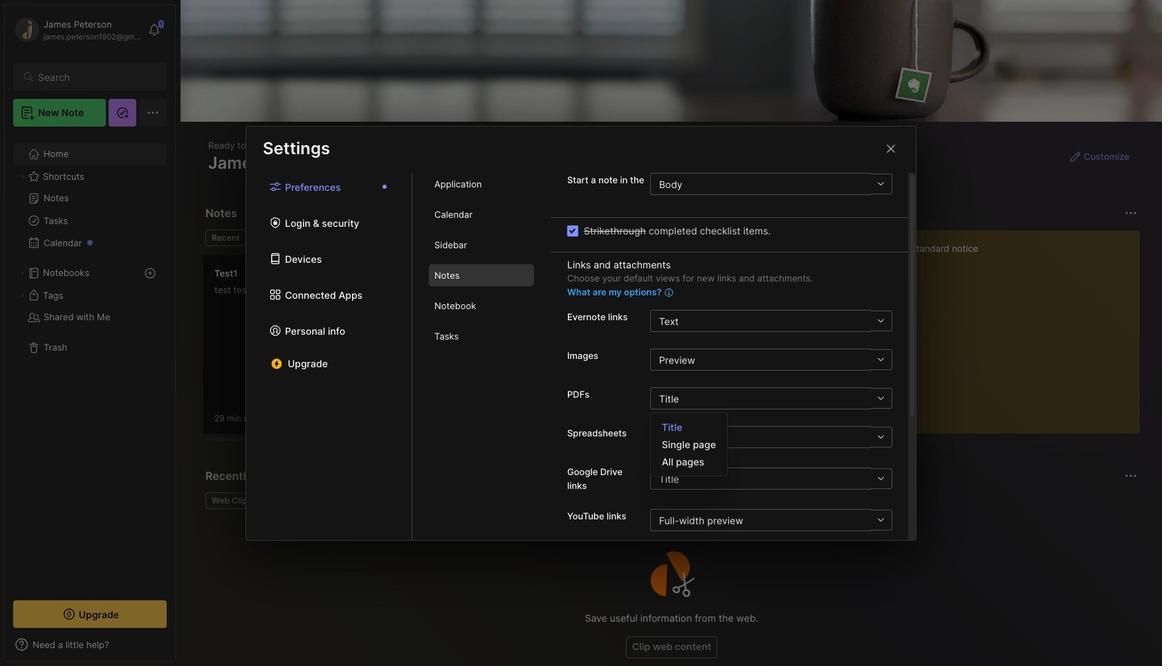 Task type: vqa. For each thing, say whether or not it's contained in the screenshot.
Search text field
yes



Task type: locate. For each thing, give the bounding box(es) containing it.
main element
[[0, 0, 180, 666]]

tree inside main element
[[5, 135, 175, 588]]

row group
[[203, 255, 1162, 443]]

tab
[[429, 173, 534, 195], [429, 203, 534, 226], [205, 230, 246, 246], [252, 230, 308, 246], [429, 234, 534, 256], [429, 264, 534, 286], [429, 295, 534, 317], [429, 325, 534, 347], [205, 493, 258, 509]]

dropdown list menu
[[651, 419, 727, 470]]

none search field inside main element
[[38, 68, 154, 85]]

close image
[[883, 140, 899, 157]]

tree
[[5, 135, 175, 588]]

Choose default view option for PDFs field
[[650, 387, 892, 410]]

tab list
[[246, 173, 412, 540], [412, 173, 551, 540], [205, 230, 817, 246]]

None search field
[[38, 68, 154, 85]]



Task type: describe. For each thing, give the bounding box(es) containing it.
Start writing… text field
[[851, 230, 1139, 423]]

expand tags image
[[18, 291, 26, 300]]

Select1863 checkbox
[[567, 225, 578, 236]]

Search text field
[[38, 71, 154, 84]]

expand notebooks image
[[18, 269, 26, 277]]



